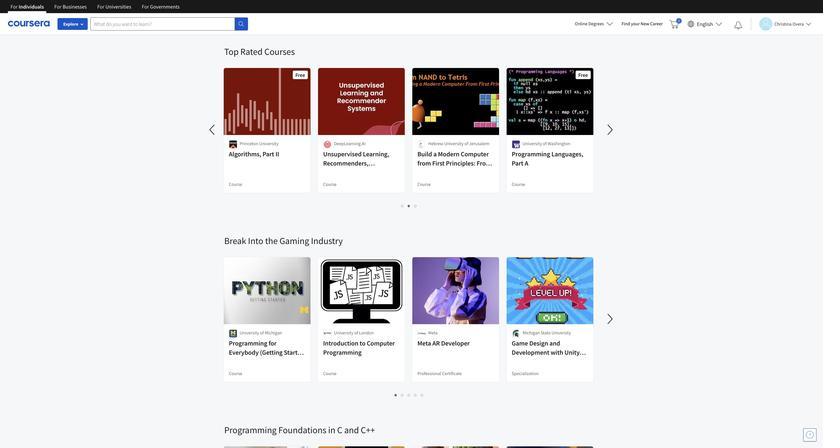 Task type: describe. For each thing, give the bounding box(es) containing it.
hebrew
[[428, 141, 443, 147]]

everybody
[[229, 348, 259, 357]]

individuals
[[19, 3, 44, 10]]

gaming
[[280, 235, 309, 247]]

rated
[[240, 46, 263, 58]]

2 for 3 "button" within break into the gaming industry carousel element
[[401, 392, 404, 398]]

3 button for 1 button to the bottom
[[406, 391, 412, 399]]

programming for (getting
[[229, 339, 267, 347]]

programming languages, part a
[[512, 150, 583, 167]]

specialization
[[512, 371, 539, 377]]

michigan state university image
[[512, 330, 520, 338]]

state
[[541, 330, 551, 336]]

fullstack web development carousel element
[[0, 0, 599, 26]]

game
[[512, 339, 528, 347]]

of left jerusalem
[[465, 141, 468, 147]]

2 michigan from the left
[[523, 330, 540, 336]]

michigan state university
[[523, 330, 571, 336]]

banner navigation
[[5, 0, 185, 13]]

modern
[[438, 150, 460, 158]]

programming for everybody (getting started with python)
[[229, 339, 305, 366]]

degrees
[[589, 21, 604, 27]]

english button
[[685, 13, 725, 35]]

and inside game design and development with unity 2020
[[550, 339, 560, 347]]

course for algorithms, part ii
[[229, 181, 242, 187]]

1 vertical spatial 1 button
[[393, 391, 399, 399]]

into
[[248, 235, 263, 247]]

for
[[269, 339, 277, 347]]

free for algorithms, part ii
[[295, 72, 305, 78]]

programming for a
[[512, 150, 550, 158]]

3 button for top 1 button
[[412, 202, 419, 210]]

build a modern computer from first principles: from nand to tetris (project- centered course)
[[418, 150, 491, 186]]

foundations
[[278, 424, 326, 436]]

list inside fullstack web development carousel "element"
[[224, 13, 594, 20]]

2 button for top 1 button
[[406, 202, 412, 210]]

of for introduction to computer programming
[[354, 330, 358, 336]]

christina
[[775, 21, 792, 27]]

developer
[[441, 339, 470, 347]]

course for programming languages, part a
[[512, 181, 525, 187]]

programming inside introduction to computer programming
[[323, 348, 362, 357]]

a
[[433, 150, 437, 158]]

course for unsupervised learning, recommenders, reinforcement learning
[[323, 181, 337, 187]]

washington
[[548, 141, 571, 147]]

to inside build a modern computer from first principles: from nand to tetris (project- centered course)
[[434, 168, 440, 176]]

list inside break into the gaming industry carousel element
[[224, 391, 594, 399]]

meta for meta
[[428, 330, 438, 336]]

explore
[[63, 21, 78, 27]]

4 button
[[412, 391, 419, 399]]

design
[[529, 339, 548, 347]]

professional certificate
[[418, 371, 462, 377]]

jerusalem
[[469, 141, 489, 147]]

c++
[[361, 424, 375, 436]]

the
[[265, 235, 278, 247]]

centered
[[418, 177, 443, 186]]

course)
[[444, 177, 466, 186]]

build
[[418, 150, 432, 158]]

online degrees
[[575, 21, 604, 27]]

from
[[477, 159, 491, 167]]

university right university of washington image
[[523, 141, 542, 147]]

0 vertical spatial part
[[263, 150, 274, 158]]

4
[[414, 392, 417, 398]]

free for programming languages, part a
[[578, 72, 588, 78]]

top rated courses
[[224, 46, 295, 58]]

university up introduction
[[334, 330, 353, 336]]

for universities
[[97, 3, 131, 10]]

christina overa
[[775, 21, 804, 27]]

ii
[[276, 150, 279, 158]]

find your new career link
[[618, 20, 666, 28]]

with inside programming for everybody (getting started with python)
[[229, 358, 241, 366]]

next slide image
[[602, 122, 618, 138]]

for governments
[[142, 3, 180, 10]]

career
[[650, 21, 663, 27]]

certificate
[[442, 371, 462, 377]]

christina overa button
[[751, 17, 811, 30]]

for individuals
[[11, 3, 44, 10]]

computer inside build a modern computer from first principles: from nand to tetris (project- centered course)
[[461, 150, 489, 158]]

university of london image
[[323, 330, 331, 338]]

help center image
[[806, 431, 814, 439]]

c programming with linux specialization by dartmouth college, institut mines-télécom, image
[[412, 447, 499, 448]]

deeplearning.ai image
[[323, 140, 331, 149]]

first
[[432, 159, 445, 167]]

2 for 3 "button" inside the top rated courses carousel element
[[408, 203, 410, 209]]

of for programming languages, part a
[[543, 141, 547, 147]]

university right state
[[552, 330, 571, 336]]

next slide image
[[602, 311, 618, 327]]

unsupervised learning, recommenders, reinforcement learning
[[323, 150, 390, 176]]

in
[[328, 424, 335, 436]]

courses
[[264, 46, 295, 58]]

5
[[421, 392, 424, 398]]

university up the ii
[[259, 141, 279, 147]]

recommenders,
[[323, 159, 369, 167]]

university of michigan image
[[229, 330, 237, 338]]

for for businesses
[[54, 3, 62, 10]]

(getting
[[260, 348, 283, 357]]

3 inside break into the gaming industry carousel element
[[408, 392, 410, 398]]

top rated courses carousel element
[[205, 26, 618, 215]]

break
[[224, 235, 246, 247]]

hebrew university of jerusalem image
[[418, 140, 425, 149]]

top
[[224, 46, 239, 58]]

online degrees button
[[570, 16, 618, 31]]

meta for meta ar developer
[[418, 339, 431, 347]]

What do you want to learn? text field
[[90, 17, 235, 30]]

python)
[[243, 358, 265, 366]]

show notifications image
[[735, 21, 742, 29]]

your
[[631, 21, 640, 27]]

(project-
[[458, 168, 482, 176]]

learning,
[[363, 150, 389, 158]]

for for governments
[[142, 3, 149, 10]]

princeton university image
[[229, 140, 237, 149]]

list inside top rated courses carousel element
[[224, 202, 594, 210]]

meta image
[[418, 330, 426, 338]]

previous slide image
[[205, 122, 220, 138]]



Task type: locate. For each thing, give the bounding box(es) containing it.
unsupervised
[[323, 150, 362, 158]]

meta ar developer
[[418, 339, 470, 347]]

programming inside programming for everybody (getting started with python)
[[229, 339, 267, 347]]

list
[[224, 13, 594, 20], [224, 202, 594, 210], [224, 391, 594, 399]]

1 vertical spatial part
[[512, 159, 524, 167]]

5 button
[[419, 391, 426, 399]]

3 button inside top rated courses carousel element
[[412, 202, 419, 210]]

london
[[359, 330, 374, 336]]

programming inside programming languages, part a
[[512, 150, 550, 158]]

1 michigan from the left
[[265, 330, 282, 336]]

1 horizontal spatial computer
[[461, 150, 489, 158]]

part left a
[[512, 159, 524, 167]]

1 vertical spatial meta
[[418, 339, 431, 347]]

explore button
[[58, 18, 88, 30]]

with
[[551, 348, 563, 357], [229, 358, 241, 366]]

for
[[11, 3, 18, 10], [54, 3, 62, 10], [97, 3, 104, 10], [142, 3, 149, 10]]

1 horizontal spatial with
[[551, 348, 563, 357]]

1 horizontal spatial part
[[512, 159, 524, 167]]

0 vertical spatial list
[[224, 13, 594, 20]]

break into the gaming industry carousel element
[[221, 215, 823, 405]]

2 for from the left
[[54, 3, 62, 10]]

1 inside break into the gaming industry carousel element
[[395, 392, 397, 398]]

for for individuals
[[11, 3, 18, 10]]

with left unity
[[551, 348, 563, 357]]

None search field
[[90, 17, 248, 30]]

of left washington
[[543, 141, 547, 147]]

1 horizontal spatial 1
[[401, 203, 404, 209]]

0 horizontal spatial 3
[[408, 392, 410, 398]]

of
[[465, 141, 468, 147], [543, 141, 547, 147], [260, 330, 264, 336], [354, 330, 358, 336]]

0 horizontal spatial part
[[263, 150, 274, 158]]

english
[[697, 21, 713, 27]]

of for programming for everybody (getting started with python)
[[260, 330, 264, 336]]

for for universities
[[97, 3, 104, 10]]

tetris
[[441, 168, 456, 176]]

1 vertical spatial 3 button
[[406, 391, 412, 399]]

2020
[[512, 358, 525, 366]]

for left individuals
[[11, 3, 18, 10]]

3
[[414, 203, 417, 209], [408, 392, 410, 398]]

for left universities
[[97, 3, 104, 10]]

university of london
[[334, 330, 374, 336]]

0 horizontal spatial to
[[360, 339, 366, 347]]

industry
[[311, 235, 343, 247]]

1 vertical spatial 2 button
[[399, 391, 406, 399]]

principles:
[[446, 159, 476, 167]]

with down "everybody" at the bottom of the page
[[229, 358, 241, 366]]

computer down london
[[367, 339, 395, 347]]

course down nand
[[418, 181, 431, 187]]

0 horizontal spatial 1
[[395, 392, 397, 398]]

part
[[263, 150, 274, 158], [512, 159, 524, 167]]

university
[[259, 141, 279, 147], [444, 141, 464, 147], [523, 141, 542, 147], [240, 330, 259, 336], [334, 330, 353, 336], [552, 330, 571, 336]]

1 button
[[399, 202, 406, 210], [393, 391, 399, 399]]

princeton
[[240, 141, 258, 147]]

overa
[[793, 21, 804, 27]]

find
[[622, 21, 630, 27]]

2 button inside top rated courses carousel element
[[406, 202, 412, 210]]

of up programming for everybody (getting started with python)
[[260, 330, 264, 336]]

0 horizontal spatial and
[[344, 424, 359, 436]]

university up modern
[[444, 141, 464, 147]]

computer
[[461, 150, 489, 158], [367, 339, 395, 347]]

break into the gaming industry
[[224, 235, 343, 247]]

michigan up design
[[523, 330, 540, 336]]

4 for from the left
[[142, 3, 149, 10]]

1 vertical spatial computer
[[367, 339, 395, 347]]

1 for from the left
[[11, 3, 18, 10]]

reinforcement
[[323, 168, 365, 176]]

programming for c
[[224, 424, 277, 436]]

c
[[337, 424, 343, 436]]

course down introduction
[[323, 371, 337, 377]]

programming up programming fundamentals course by duke university, image
[[224, 424, 277, 436]]

0 vertical spatial 1
[[401, 203, 404, 209]]

with inside game design and development with unity 2020
[[551, 348, 563, 357]]

1 vertical spatial to
[[360, 339, 366, 347]]

programming foundations in c and c++ carousel element
[[221, 405, 823, 448]]

0 horizontal spatial free
[[295, 72, 305, 78]]

programming down introduction
[[323, 348, 362, 357]]

university of washington
[[523, 141, 571, 147]]

and right c
[[344, 424, 359, 436]]

1 vertical spatial with
[[229, 358, 241, 366]]

1 vertical spatial 3
[[408, 392, 410, 398]]

0 vertical spatial 3 button
[[412, 202, 419, 210]]

meta up ar
[[428, 330, 438, 336]]

for left businesses at the left
[[54, 3, 62, 10]]

course down a
[[512, 181, 525, 187]]

and down michigan state university on the bottom
[[550, 339, 560, 347]]

0 vertical spatial with
[[551, 348, 563, 357]]

ar
[[432, 339, 440, 347]]

1 vertical spatial 2
[[401, 392, 404, 398]]

programming fundamentals course by duke university, image
[[224, 447, 311, 448]]

1 vertical spatial list
[[224, 202, 594, 210]]

hebrew university of jerusalem
[[428, 141, 489, 147]]

online
[[575, 21, 588, 27]]

part inside programming languages, part a
[[512, 159, 524, 167]]

deeplearning.ai
[[334, 141, 366, 147]]

1 inside top rated courses carousel element
[[401, 203, 404, 209]]

1 for 2 button associated with 1 button to the bottom
[[395, 392, 397, 398]]

to down london
[[360, 339, 366, 347]]

course for build a modern computer from first principles: from nand to tetris (project- centered course)
[[418, 181, 431, 187]]

game design and development with unity 2020
[[512, 339, 580, 366]]

businesses
[[63, 3, 87, 10]]

and
[[550, 339, 560, 347], [344, 424, 359, 436]]

of left london
[[354, 330, 358, 336]]

2 button for 1 button to the bottom
[[399, 391, 406, 399]]

course for introduction to computer programming
[[323, 371, 337, 377]]

3 button left 4
[[406, 391, 412, 399]]

1 horizontal spatial michigan
[[523, 330, 540, 336]]

0 vertical spatial computer
[[461, 150, 489, 158]]

for left 'governments'
[[142, 3, 149, 10]]

governments
[[150, 3, 180, 10]]

1 for 2 button in the top rated courses carousel element
[[401, 203, 404, 209]]

1 free from the left
[[295, 72, 305, 78]]

0 vertical spatial to
[[434, 168, 440, 176]]

course down algorithms,
[[229, 181, 242, 187]]

3 list from the top
[[224, 391, 594, 399]]

2 vertical spatial list
[[224, 391, 594, 399]]

0 vertical spatial meta
[[428, 330, 438, 336]]

introduction
[[323, 339, 358, 347]]

3 button inside break into the gaming industry carousel element
[[406, 391, 412, 399]]

1 horizontal spatial 2
[[408, 203, 410, 209]]

for businesses
[[54, 3, 87, 10]]

from
[[418, 159, 431, 167]]

course down "everybody" at the bottom of the page
[[229, 371, 242, 377]]

learning
[[366, 168, 390, 176]]

university of washington image
[[512, 140, 520, 149]]

professional
[[418, 371, 441, 377]]

3 for from the left
[[97, 3, 104, 10]]

princeton university
[[240, 141, 279, 147]]

and inside the programming foundations in c and c++ carousel element
[[344, 424, 359, 436]]

introduction to computer programming
[[323, 339, 395, 357]]

nand
[[418, 168, 433, 176]]

programming up a
[[512, 150, 550, 158]]

2 inside break into the gaming industry carousel element
[[401, 392, 404, 398]]

computer down jerusalem
[[461, 150, 489, 158]]

0 horizontal spatial computer
[[367, 339, 395, 347]]

started
[[284, 348, 305, 357]]

0 horizontal spatial michigan
[[265, 330, 282, 336]]

university of michigan
[[240, 330, 282, 336]]

3 button down centered
[[412, 202, 419, 210]]

universities
[[106, 3, 131, 10]]

0 vertical spatial 2 button
[[406, 202, 412, 210]]

1 horizontal spatial to
[[434, 168, 440, 176]]

to down first
[[434, 168, 440, 176]]

algorithms,
[[229, 150, 261, 158]]

part left the ii
[[263, 150, 274, 158]]

0 horizontal spatial with
[[229, 358, 241, 366]]

1 list from the top
[[224, 13, 594, 20]]

meta down the meta icon
[[418, 339, 431, 347]]

2
[[408, 203, 410, 209], [401, 392, 404, 398]]

1 horizontal spatial 3
[[414, 203, 417, 209]]

0 vertical spatial and
[[550, 339, 560, 347]]

2 button
[[406, 202, 412, 210], [399, 391, 406, 399]]

2 free from the left
[[578, 72, 588, 78]]

1 horizontal spatial and
[[550, 339, 560, 347]]

development
[[512, 348, 550, 357]]

programming
[[512, 150, 550, 158], [229, 339, 267, 347], [323, 348, 362, 357], [224, 424, 277, 436]]

1 horizontal spatial free
[[578, 72, 588, 78]]

0 horizontal spatial 2
[[401, 392, 404, 398]]

programming up "everybody" at the bottom of the page
[[229, 339, 267, 347]]

find your new career
[[622, 21, 663, 27]]

languages,
[[552, 150, 583, 158]]

to inside introduction to computer programming
[[360, 339, 366, 347]]

university right 'university of michigan' "image"
[[240, 330, 259, 336]]

michigan up for
[[265, 330, 282, 336]]

2 inside top rated courses carousel element
[[408, 203, 410, 209]]

object-oriented data structures in c++ course by university of illinois at urbana-champaign, image
[[507, 447, 594, 448]]

meta
[[428, 330, 438, 336], [418, 339, 431, 347]]

3 button
[[412, 202, 419, 210], [406, 391, 412, 399]]

programming foundations in c and c++
[[224, 424, 375, 436]]

0 vertical spatial 3
[[414, 203, 417, 209]]

new
[[641, 21, 649, 27]]

course down reinforcement
[[323, 181, 337, 187]]

a
[[525, 159, 528, 167]]

0 vertical spatial 1 button
[[399, 202, 406, 210]]

1 vertical spatial 1
[[395, 392, 397, 398]]

course for programming for everybody (getting started with python)
[[229, 371, 242, 377]]

1 vertical spatial and
[[344, 424, 359, 436]]

algorithms, part ii
[[229, 150, 279, 158]]

shopping cart: 1 item image
[[670, 18, 682, 29]]

computer inside introduction to computer programming
[[367, 339, 395, 347]]

c for everyone: programming fundamentals course by university of california, santa cruz, image
[[318, 447, 405, 448]]

coursera image
[[8, 18, 50, 29]]

0 vertical spatial 2
[[408, 203, 410, 209]]

to
[[434, 168, 440, 176], [360, 339, 366, 347]]

unity
[[565, 348, 580, 357]]

2 list from the top
[[224, 202, 594, 210]]

3 inside top rated courses carousel element
[[414, 203, 417, 209]]



Task type: vqa. For each thing, say whether or not it's contained in the screenshot.
Australia,
no



